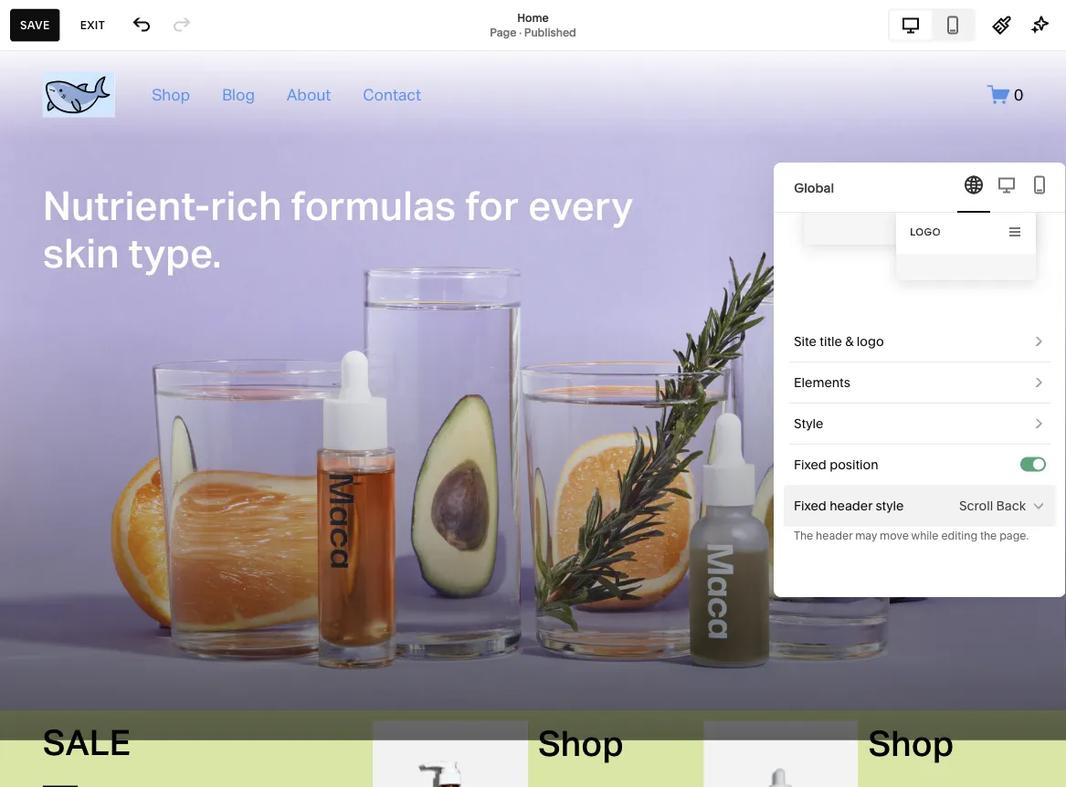 Task type: locate. For each thing, give the bounding box(es) containing it.
0 vertical spatial fixed
[[794, 457, 827, 473]]

fixed
[[794, 457, 827, 473], [794, 498, 827, 514]]

ra
[[37, 690, 53, 703]]

fixed position
[[794, 457, 878, 473]]

site title & logo
[[794, 334, 884, 349]]

the header may move while editing the page.
[[794, 529, 1029, 543]]

selling
[[30, 146, 77, 164]]

fixed down style on the right of page
[[794, 457, 827, 473]]

global image
[[963, 174, 985, 196]]

1 vertical spatial tab list
[[957, 163, 1056, 213]]

may
[[855, 529, 877, 543]]

while
[[911, 529, 939, 543]]

help link
[[30, 622, 63, 642]]

tab list
[[890, 11, 974, 40], [957, 163, 1056, 213]]

rubyanndersson@gmail.com
[[73, 697, 221, 711]]

fixed for fixed position
[[794, 457, 827, 473]]

library
[[73, 558, 122, 576]]

website link
[[30, 112, 203, 134]]

elements
[[794, 375, 850, 391]]

asset library
[[30, 558, 122, 576]]

position
[[830, 457, 878, 473]]

header right the
[[816, 529, 853, 543]]

published
[[524, 26, 576, 39]]

scheduling
[[78, 275, 156, 293]]

mobile image
[[1029, 174, 1051, 196]]

the
[[980, 529, 997, 543]]

1 vertical spatial fixed
[[794, 498, 827, 514]]

header for fixed
[[830, 498, 872, 514]]

marketing
[[30, 178, 101, 196]]

acuity scheduling link
[[30, 275, 203, 296]]

back
[[996, 498, 1026, 514]]

page.
[[1000, 529, 1029, 543]]

global button
[[774, 163, 1066, 213]]

1 fixed from the top
[[794, 457, 827, 473]]

2 fixed from the top
[[794, 498, 827, 514]]

asset library link
[[30, 557, 203, 579]]

0 vertical spatial header
[[830, 498, 872, 514]]

asset
[[30, 558, 70, 576]]

header up may
[[830, 498, 872, 514]]

settings
[[30, 591, 88, 608]]

desktop image
[[996, 174, 1018, 196]]

page
[[490, 26, 516, 39]]

1 vertical spatial header
[[816, 529, 853, 543]]

selling link
[[30, 145, 203, 166]]

fixed up the
[[794, 498, 827, 514]]

&
[[845, 334, 854, 349]]

header
[[830, 498, 872, 514], [816, 529, 853, 543]]

contacts link
[[30, 210, 203, 231]]



Task type: vqa. For each thing, say whether or not it's contained in the screenshot.
LEARN MORE link
no



Task type: describe. For each thing, give the bounding box(es) containing it.
editing
[[941, 529, 978, 543]]

scroll back
[[959, 498, 1026, 514]]

move
[[880, 529, 909, 543]]

·
[[519, 26, 522, 39]]

site
[[794, 334, 817, 349]]

analytics
[[30, 243, 94, 261]]

global
[[794, 180, 834, 195]]

logo
[[857, 334, 884, 349]]

style
[[876, 498, 904, 514]]

save button
[[10, 9, 60, 42]]

exit button
[[70, 9, 115, 42]]

0 vertical spatial tab list
[[890, 11, 974, 40]]

fixed for fixed header style
[[794, 498, 827, 514]]

title
[[820, 334, 842, 349]]

scroll
[[959, 498, 993, 514]]

fixed header style
[[794, 498, 904, 514]]

contacts
[[30, 211, 93, 228]]

style
[[794, 416, 824, 432]]

analytics link
[[30, 242, 203, 264]]

settings link
[[30, 590, 203, 611]]

home page · published
[[490, 11, 576, 39]]

home
[[517, 11, 549, 24]]

Fixed position checkbox
[[1033, 459, 1044, 470]]

help
[[30, 623, 63, 641]]

acuity
[[30, 275, 74, 293]]

chevron small down light icon image
[[1031, 499, 1046, 513]]

acuity scheduling
[[30, 275, 156, 293]]

ruby anderson rubyanndersson@gmail.com
[[73, 683, 221, 711]]

website
[[30, 113, 87, 131]]

marketing link
[[30, 177, 203, 199]]

ruby
[[73, 683, 99, 696]]

the
[[794, 529, 813, 543]]

exit
[[80, 18, 105, 32]]

header for the
[[816, 529, 853, 543]]

save
[[20, 18, 50, 32]]

anderson
[[101, 683, 153, 696]]



